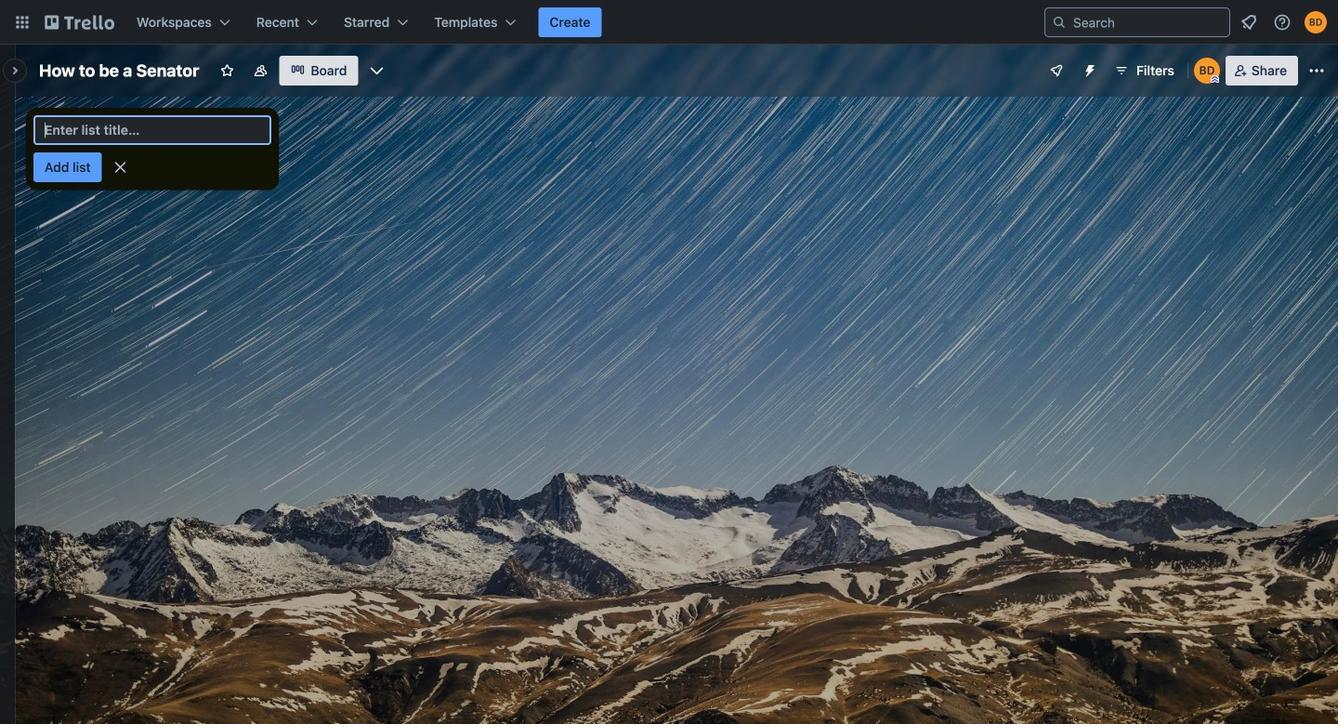 Task type: locate. For each thing, give the bounding box(es) containing it.
Search field
[[1067, 9, 1230, 35]]

barb dwyer (barbdwyer3) image
[[1195, 58, 1221, 84]]

0 notifications image
[[1238, 11, 1261, 33]]

Enter list title… text field
[[33, 115, 271, 145]]

cancel list editing image
[[111, 158, 130, 177]]

open information menu image
[[1274, 13, 1292, 32]]

back to home image
[[45, 7, 114, 37]]

barb dwyer (barbdwyer3) image
[[1305, 11, 1328, 33]]



Task type: describe. For each thing, give the bounding box(es) containing it.
Board name text field
[[30, 56, 209, 86]]

automation image
[[1076, 56, 1102, 82]]

switch to… image
[[13, 13, 32, 32]]

this member is an admin of this board. image
[[1211, 75, 1220, 84]]

primary element
[[0, 0, 1339, 45]]

workspace visible image
[[253, 63, 268, 78]]

show menu image
[[1308, 61, 1327, 80]]

search image
[[1052, 15, 1067, 30]]

star or unstar board image
[[220, 63, 235, 78]]

customize views image
[[368, 61, 386, 80]]

power ups image
[[1050, 63, 1065, 78]]



Task type: vqa. For each thing, say whether or not it's contained in the screenshot.
"Enter list title…" Text Box
yes



